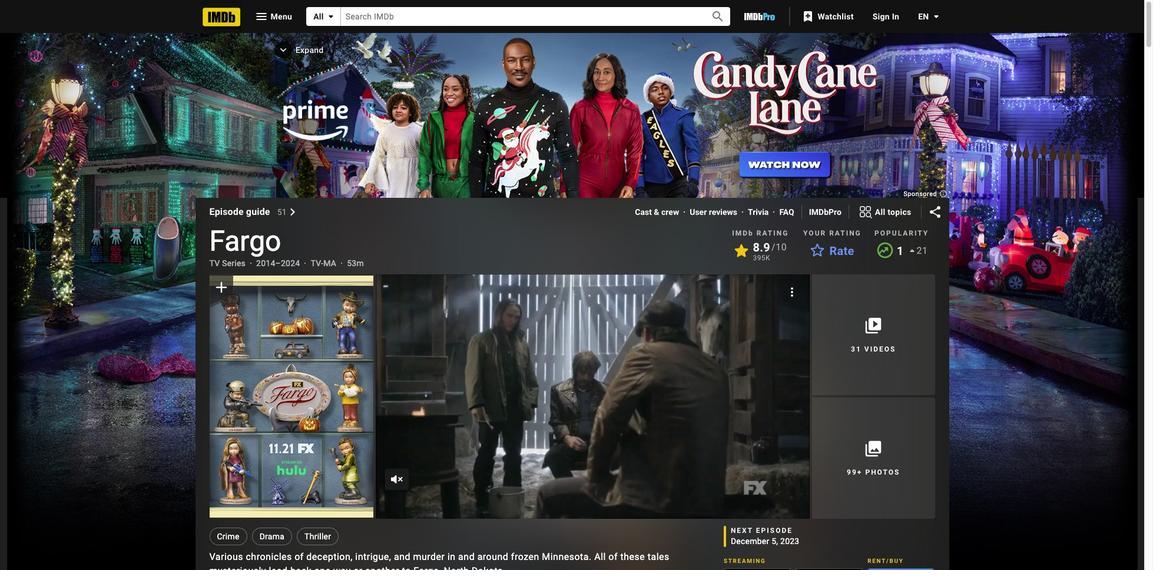 Task type: locate. For each thing, give the bounding box(es) containing it.
menu image
[[254, 9, 268, 24]]

2 arrow drop down image from the left
[[930, 9, 944, 24]]

way
[[334, 566, 351, 570]]

99+ photos button
[[813, 398, 935, 519]]

next
[[731, 527, 754, 535]]

all button
[[307, 7, 341, 26]]

0 horizontal spatial of
[[295, 552, 304, 563]]

arrow drop down image
[[324, 9, 338, 24], [930, 9, 944, 24]]

group
[[376, 274, 810, 519], [209, 275, 373, 519], [724, 568, 791, 570], [796, 568, 863, 570], [868, 568, 935, 570]]

2 rating from the left
[[830, 229, 862, 237]]

streaming
[[724, 558, 766, 564]]

51
[[277, 207, 287, 217]]

all left these
[[595, 552, 606, 563]]

8.9
[[753, 240, 771, 255]]

1 horizontal spatial arrow drop down image
[[930, 9, 944, 24]]

arrow drop down image inside en button
[[930, 9, 944, 24]]

rating up /
[[757, 229, 789, 237]]

volume off image
[[390, 472, 404, 487]]

2 vertical spatial all
[[595, 552, 606, 563]]

Search IMDb text field
[[341, 7, 698, 26]]

sponsored content section
[[7, 0, 1138, 570]]

/
[[772, 242, 776, 253]]

0 horizontal spatial rating
[[757, 229, 789, 237]]

none field inside all search box
[[341, 7, 698, 26]]

north
[[444, 566, 469, 570]]

arrow drop down image inside all button
[[324, 9, 338, 24]]

All search field
[[307, 7, 731, 26]]

watch official trailer - season 5 element
[[376, 275, 810, 519]]

various chronicles of deception, intrigue, and murder in and around frozen minnesota. all of these tales mysteriously lead back one way or another to fargo, north dakota. image
[[376, 274, 810, 519]]

minnesota.
[[542, 552, 592, 563]]

en
[[919, 12, 930, 21]]

tv-ma button
[[311, 258, 337, 269]]

videos
[[865, 345, 897, 353]]

drama button
[[252, 528, 292, 546]]

trivia button
[[748, 206, 769, 218]]

faq button
[[780, 206, 795, 218]]

thriller
[[305, 532, 331, 542]]

1 horizontal spatial rating
[[830, 229, 862, 237]]

imdbpro button
[[809, 206, 842, 218]]

and up north
[[459, 552, 475, 563]]

thriller button
[[297, 528, 339, 546]]

None field
[[341, 7, 698, 26]]

rating
[[757, 229, 789, 237], [830, 229, 862, 237]]

8.9 / 10 395k
[[753, 240, 787, 262]]

video player application
[[376, 275, 810, 519]]

all inside all topics button
[[876, 207, 886, 217]]

1 horizontal spatial of
[[609, 552, 618, 563]]

user
[[690, 207, 707, 217]]

1 arrow drop down image from the left
[[324, 9, 338, 24]]

1 rating from the left
[[757, 229, 789, 237]]

in
[[893, 12, 900, 21]]

mysteriously
[[209, 566, 266, 570]]

arrow drop down image right in
[[930, 9, 944, 24]]

of left these
[[609, 552, 618, 563]]

episode
[[209, 206, 244, 217]]

tv-ma
[[311, 259, 337, 268]]

all inside all button
[[314, 12, 324, 21]]

all topics button
[[850, 203, 921, 222]]

0 horizontal spatial and
[[394, 552, 411, 563]]

rating up rate
[[830, 229, 862, 237]]

0 horizontal spatial arrow drop down image
[[324, 9, 338, 24]]

all right the menu
[[314, 12, 324, 21]]

your rating
[[804, 229, 862, 237]]

topics
[[888, 207, 912, 217]]

episode
[[757, 527, 793, 535]]

watchlist button
[[796, 6, 864, 27]]

ma
[[324, 259, 337, 268]]

2 horizontal spatial all
[[876, 207, 886, 217]]

arrow drop down image right the menu
[[324, 9, 338, 24]]

watchlist image
[[802, 9, 816, 24]]

arrow drop up image
[[905, 244, 920, 258]]

various
[[209, 552, 243, 563]]

all right "categories" "icon"
[[876, 207, 886, 217]]

fargo (2014) image
[[209, 276, 373, 518]]

and up to
[[394, 552, 411, 563]]

31 videos
[[852, 345, 897, 353]]

0 vertical spatial all
[[314, 12, 324, 21]]

watchlist
[[818, 12, 854, 21]]

21
[[917, 245, 928, 256]]

1 horizontal spatial and
[[459, 552, 475, 563]]

all
[[314, 12, 324, 21], [876, 207, 886, 217], [595, 552, 606, 563]]

53m
[[347, 259, 364, 268]]

next episode december 5, 2023
[[731, 527, 800, 546]]

crime
[[217, 532, 240, 542]]

of up back
[[295, 552, 304, 563]]

0 horizontal spatial all
[[314, 12, 324, 21]]

tales
[[648, 552, 670, 563]]

and
[[394, 552, 411, 563], [459, 552, 475, 563]]

tv-
[[311, 259, 324, 268]]

99+ photos
[[847, 468, 901, 477]]

of
[[295, 552, 304, 563], [609, 552, 618, 563]]

1 vertical spatial all
[[876, 207, 886, 217]]

1 horizontal spatial all
[[595, 552, 606, 563]]



Task type: describe. For each thing, give the bounding box(es) containing it.
chronicles
[[246, 552, 292, 563]]

2014–2024 button
[[256, 258, 300, 269]]

395k
[[753, 254, 771, 262]]

1
[[897, 244, 904, 258]]

2014–2024
[[256, 259, 300, 268]]

deception,
[[307, 552, 353, 563]]

cast & crew button
[[635, 206, 680, 218]]

photos
[[866, 468, 901, 477]]

series
[[222, 259, 246, 268]]

31
[[852, 345, 862, 353]]

to
[[402, 566, 411, 570]]

99+
[[847, 468, 863, 477]]

back
[[291, 566, 312, 570]]

intrigue,
[[356, 552, 392, 563]]

chevron right inline image
[[289, 209, 296, 216]]

one
[[314, 566, 331, 570]]

these
[[621, 552, 645, 563]]

2 and from the left
[[459, 552, 475, 563]]

crime button
[[209, 528, 247, 546]]

various chronicles of deception, intrigue, and murder in and around frozen minnesota. all of these tales mysteriously lead back one way or another to fargo, north dakota.
[[209, 552, 670, 570]]

sign in button
[[864, 6, 909, 27]]

share on social media image
[[928, 205, 943, 219]]

rent/buy
[[868, 558, 904, 564]]

imdbpro
[[809, 207, 842, 217]]

&
[[654, 207, 660, 217]]

video autoplay preference image
[[785, 285, 800, 299]]

31 videos button
[[813, 275, 935, 396]]

rate button
[[804, 240, 862, 262]]

5,
[[772, 537, 779, 546]]

tv
[[209, 259, 220, 268]]

trivia
[[748, 207, 769, 217]]

menu
[[271, 12, 292, 21]]

dakota.
[[472, 566, 506, 570]]

sign
[[873, 12, 890, 21]]

frozen
[[511, 552, 540, 563]]

guide
[[246, 206, 270, 217]]

drama
[[260, 532, 285, 542]]

all inside various chronicles of deception, intrigue, and murder in and around frozen minnesota. all of these tales mysteriously lead back one way or another to fargo, north dakota.
[[595, 552, 606, 563]]

in
[[448, 552, 456, 563]]

1 and from the left
[[394, 552, 411, 563]]

1 of from the left
[[295, 552, 304, 563]]

sponsored
[[904, 190, 940, 198]]

rate
[[830, 244, 855, 258]]

another
[[365, 566, 400, 570]]

menu button
[[245, 7, 302, 26]]

reviews
[[709, 207, 738, 217]]

en button
[[909, 6, 944, 27]]

faq
[[780, 207, 795, 217]]

sign in
[[873, 12, 900, 21]]

2023
[[781, 537, 800, 546]]

arrow drop down image for en
[[930, 9, 944, 24]]

fargo
[[209, 225, 281, 258]]

crew
[[662, 207, 680, 217]]

watch on prime video image
[[869, 569, 935, 570]]

all for all topics
[[876, 207, 886, 217]]

watch on hulu image
[[797, 569, 863, 570]]

or
[[354, 566, 363, 570]]

user reviews
[[690, 207, 738, 217]]

popularity
[[875, 229, 929, 237]]

rating for imdb rating
[[757, 229, 789, 237]]

around
[[478, 552, 509, 563]]

episode guide
[[209, 206, 270, 217]]

submit search image
[[711, 10, 725, 24]]

watch on fxnow image
[[725, 569, 791, 570]]

december
[[731, 537, 770, 546]]

imdb rating
[[733, 229, 789, 237]]

cast
[[635, 207, 652, 217]]

arrow drop down image for all
[[324, 9, 338, 24]]

rating for your rating
[[830, 229, 862, 237]]

10
[[776, 242, 787, 253]]

categories image
[[859, 205, 873, 219]]

all for all
[[314, 12, 324, 21]]

all topics
[[876, 207, 912, 217]]

murder
[[413, 552, 445, 563]]

your
[[804, 229, 827, 237]]

imdb
[[733, 229, 754, 237]]

fargo,
[[414, 566, 441, 570]]

2 of from the left
[[609, 552, 618, 563]]

user reviews button
[[690, 206, 738, 218]]

lead
[[269, 566, 288, 570]]

tv series
[[209, 259, 246, 268]]



Task type: vqa. For each thing, say whether or not it's contained in the screenshot.
All topics Button
yes



